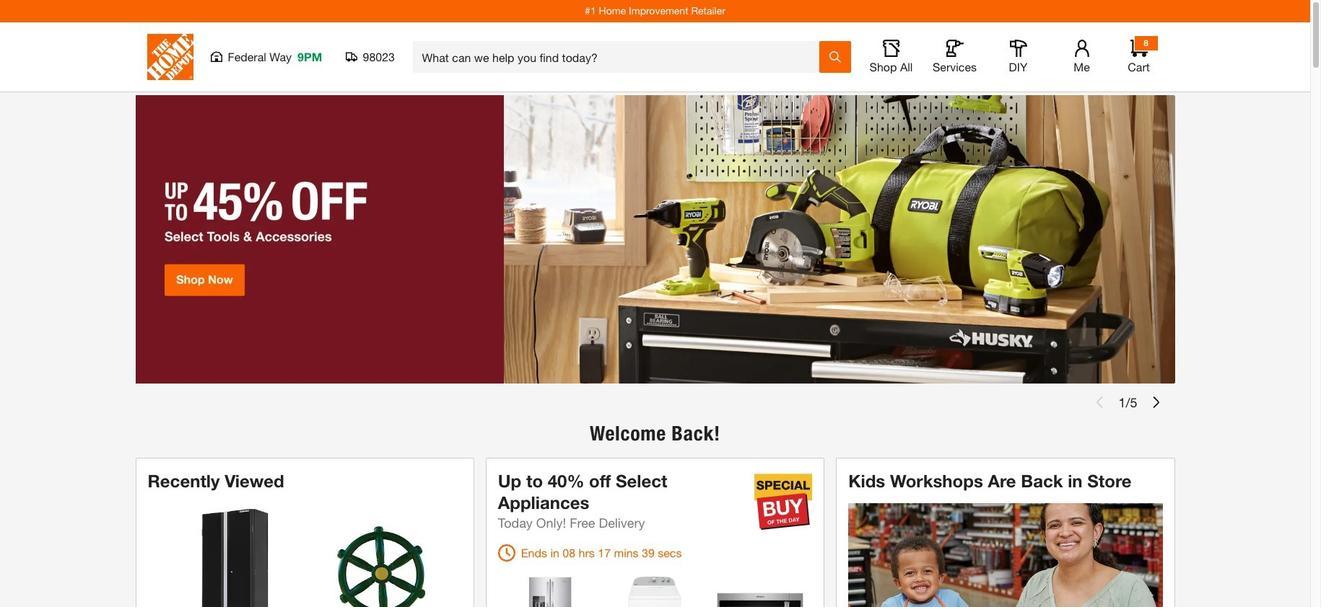 Task type: locate. For each thing, give the bounding box(es) containing it.
this is the first slide image
[[1094, 397, 1106, 409]]

next slide image
[[1150, 397, 1162, 409]]

ready-to-assemble 24-gauge steel freestanding garage cabinet in black (36.6 in. w x 72 in. h x 18.3 in. d) image
[[165, 507, 302, 608]]

up to 45% off select tools & accessories image
[[135, 95, 1175, 384]]

kitchen appliances  product image image
[[506, 574, 595, 608]]

the home depot logo image
[[147, 34, 193, 80]]



Task type: describe. For each thing, give the bounding box(es) containing it.
ships wheel image
[[313, 507, 450, 608]]

laundry appliances & air treatment product image image
[[610, 574, 700, 608]]

small appliances & vacuums  product image image
[[715, 574, 805, 608]]

What can we help you find today? search field
[[422, 42, 818, 72]]

special buy logo image
[[755, 474, 812, 531]]

kids workshops image
[[848, 504, 1163, 608]]



Task type: vqa. For each thing, say whether or not it's contained in the screenshot.
1st side from the right
no



